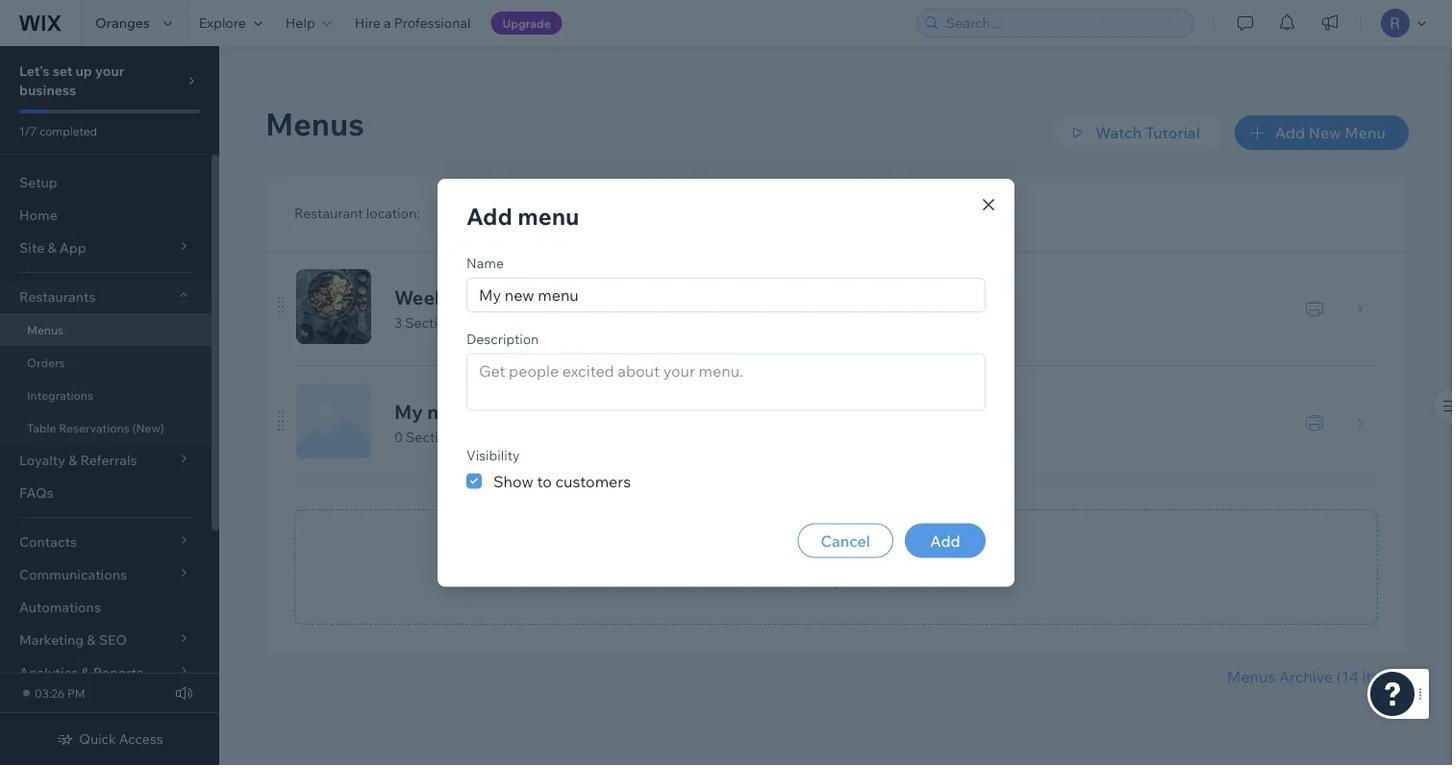 Task type: vqa. For each thing, say whether or not it's contained in the screenshot.
list
no



Task type: locate. For each thing, give the bounding box(es) containing it.
new
[[427, 400, 465, 424]]

automations link
[[0, 591, 212, 624]]

0 vertical spatial sections
[[405, 314, 460, 331]]

automations
[[19, 599, 101, 616]]

menus left archive at the right bottom
[[1227, 667, 1276, 687]]

show to customers
[[493, 471, 631, 491]]

table reservations (new) link
[[0, 412, 212, 444]]

description
[[466, 330, 539, 347]]

1 vertical spatial menu
[[470, 400, 521, 424]]

let's set up your business
[[19, 63, 124, 99]]

visibility
[[466, 446, 520, 463]]

add for add menu
[[466, 202, 512, 231]]

menus link
[[0, 314, 212, 346]]

2 horizontal spatial menus
[[1227, 667, 1276, 687]]

1 vertical spatial add
[[466, 202, 512, 231]]

name
[[466, 255, 504, 271]]

menu up visibility
[[470, 400, 521, 424]]

upgrade
[[502, 16, 551, 30]]

sections down 'weekly'
[[405, 314, 460, 331]]

menu inside dialog
[[518, 202, 579, 231]]

menus archive (14 items)
[[1227, 667, 1407, 687]]

0
[[394, 429, 403, 446]]

new
[[1309, 123, 1341, 142]]

1 horizontal spatial menus
[[265, 104, 364, 143]]

1 vertical spatial menus
[[27, 323, 64, 337]]

baskets
[[467, 285, 540, 309]]

restaurant location:
[[294, 205, 420, 222]]

home
[[19, 207, 57, 224]]

menus inside the sidebar element
[[27, 323, 64, 337]]

2 vertical spatial add
[[930, 531, 960, 550]]

customers
[[555, 471, 631, 491]]

oranges
[[95, 14, 150, 31]]

sidebar element
[[0, 46, 219, 766]]

setup
[[19, 174, 57, 191]]

1 horizontal spatial add
[[930, 531, 960, 550]]

0 vertical spatial add
[[1275, 123, 1305, 142]]

menu
[[518, 202, 579, 231], [470, 400, 521, 424]]

faqs
[[19, 485, 53, 502]]

menus up orders
[[27, 323, 64, 337]]

sections
[[405, 314, 460, 331], [406, 429, 461, 446]]

menus
[[265, 104, 364, 143], [27, 323, 64, 337], [1227, 667, 1276, 687]]

1/7
[[19, 124, 37, 138]]

watch tutorial button
[[1055, 115, 1223, 150]]

integrations link
[[0, 379, 212, 412]]

quick
[[79, 731, 116, 748]]

Show to customers checkbox
[[466, 470, 631, 493]]

watch tutorial
[[1096, 123, 1200, 142]]

professional
[[394, 14, 471, 31]]

table
[[27, 421, 56, 435]]

(14
[[1337, 667, 1359, 687]]

menu
[[1345, 123, 1386, 142]]

items)
[[1362, 667, 1407, 687]]

weekly baskets 3 sections
[[394, 285, 540, 331]]

reservations
[[59, 421, 130, 435]]

1 vertical spatial sections
[[406, 429, 461, 446]]

add
[[1275, 123, 1305, 142], [466, 202, 512, 231], [930, 531, 960, 550]]

3
[[394, 314, 402, 331]]

hire a professional
[[355, 14, 471, 31]]

0 vertical spatial menu
[[518, 202, 579, 231]]

menu up baskets
[[518, 202, 579, 231]]

menus up restaurant
[[265, 104, 364, 143]]

0 horizontal spatial add
[[466, 202, 512, 231]]

orders link
[[0, 346, 212, 379]]

2 vertical spatial menus
[[1227, 667, 1276, 687]]

archive
[[1279, 667, 1333, 687]]

0 horizontal spatial menus
[[27, 323, 64, 337]]

Search... field
[[941, 10, 1188, 37]]

2 horizontal spatial add
[[1275, 123, 1305, 142]]

sections down new
[[406, 429, 461, 446]]

business
[[19, 82, 76, 99]]

03:26 pm
[[35, 686, 85, 701]]

sections inside weekly baskets 3 sections
[[405, 314, 460, 331]]

to
[[537, 471, 552, 491]]

None field
[[438, 200, 652, 227], [473, 279, 979, 311], [438, 200, 652, 227], [473, 279, 979, 311]]

watch
[[1096, 123, 1142, 142]]

upgrade button
[[491, 12, 562, 35]]



Task type: describe. For each thing, give the bounding box(es) containing it.
table reservations (new)
[[27, 421, 164, 435]]

faqs link
[[0, 477, 212, 510]]

cancel button
[[798, 523, 893, 558]]

my new menu 0 sections
[[394, 400, 521, 446]]

your
[[95, 63, 124, 79]]

menu inside my new menu 0 sections
[[470, 400, 521, 424]]

restaurants button
[[0, 281, 212, 314]]

add button
[[905, 523, 986, 558]]

restaurants
[[19, 289, 96, 305]]

add new menu button
[[1235, 115, 1409, 150]]

pm
[[67, 686, 85, 701]]

menus archive (14 items) link
[[265, 666, 1407, 689]]

home link
[[0, 199, 212, 232]]

add menu
[[466, 202, 579, 231]]

show
[[493, 471, 534, 491]]

1/7 completed
[[19, 124, 97, 138]]

help
[[285, 14, 315, 31]]

set
[[53, 63, 72, 79]]

tutorial
[[1145, 123, 1200, 142]]

03:26
[[35, 686, 65, 701]]

orders
[[27, 355, 65, 370]]

a
[[384, 14, 391, 31]]

let's
[[19, 63, 50, 79]]

weekly
[[394, 285, 463, 309]]

restaurant
[[294, 205, 363, 222]]

Get people excited about your menu. text field
[[467, 354, 985, 410]]

completed
[[39, 124, 97, 138]]

location:
[[366, 205, 420, 222]]

help button
[[274, 0, 343, 46]]

sections inside my new menu 0 sections
[[406, 429, 461, 446]]

(new)
[[132, 421, 164, 435]]

access
[[119, 731, 163, 748]]

add menu dialog
[[438, 179, 1015, 587]]

setup link
[[0, 166, 212, 199]]

add for add new menu
[[1275, 123, 1305, 142]]

up
[[75, 63, 92, 79]]

quick access button
[[56, 731, 163, 748]]

cancel
[[821, 531, 870, 550]]

hire a professional link
[[343, 0, 482, 46]]

quick access
[[79, 731, 163, 748]]

hire
[[355, 14, 381, 31]]

0 vertical spatial menus
[[265, 104, 364, 143]]

add new menu
[[1275, 123, 1386, 142]]

my
[[394, 400, 423, 424]]

explore
[[199, 14, 246, 31]]

integrations
[[27, 388, 93, 402]]



